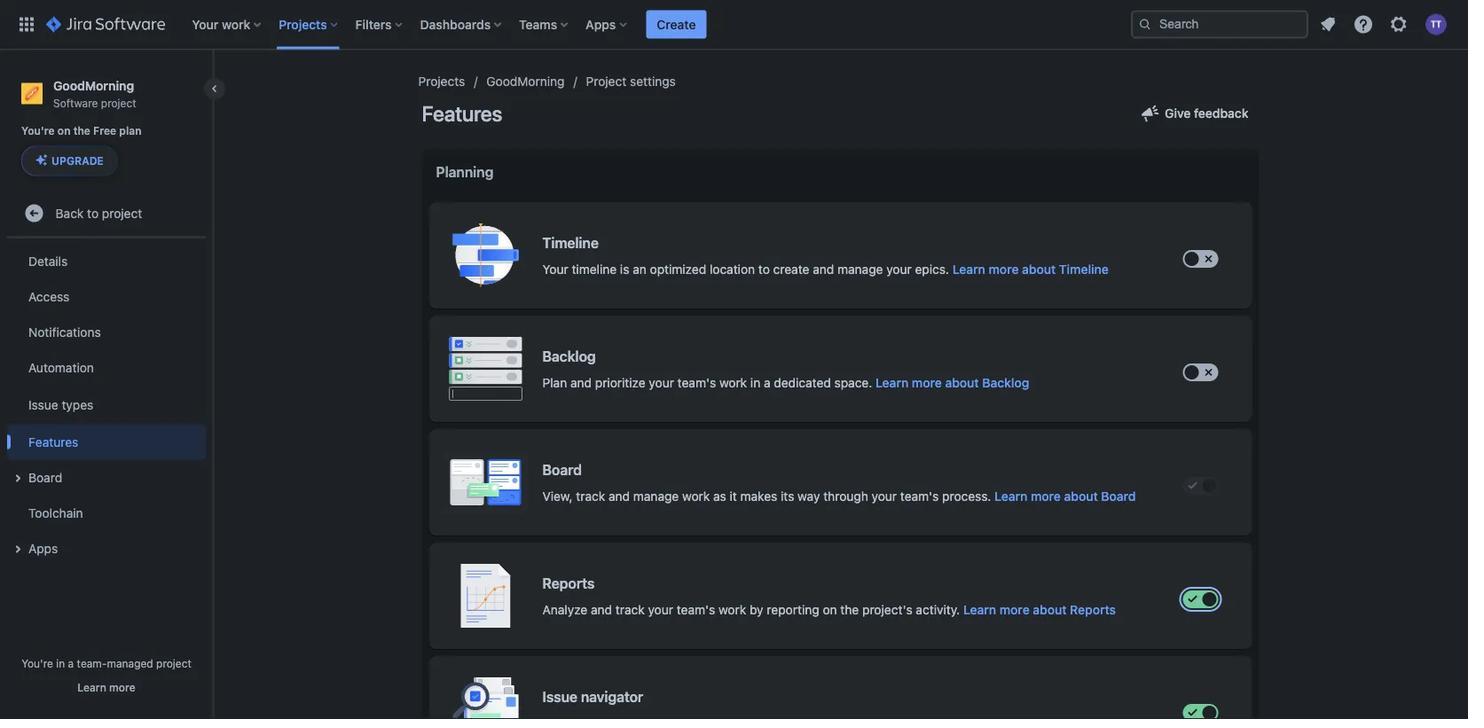 Task type: locate. For each thing, give the bounding box(es) containing it.
1 horizontal spatial a
[[764, 376, 771, 390]]

notifications image
[[1317, 14, 1339, 35]]

more right "space."
[[912, 376, 942, 390]]

in left dedicated
[[750, 376, 761, 390]]

its
[[781, 489, 794, 504]]

0 vertical spatial in
[[750, 376, 761, 390]]

learn right "space."
[[876, 376, 909, 390]]

goodmorning for goodmorning software project
[[53, 78, 134, 93]]

2 horizontal spatial board
[[1101, 489, 1136, 504]]

an
[[633, 262, 647, 277]]

0 vertical spatial issue
[[28, 397, 58, 412]]

and right analyze
[[591, 603, 612, 617]]

expand image
[[7, 468, 28, 489], [7, 539, 28, 560]]

features
[[422, 101, 502, 126], [28, 435, 78, 449]]

prioritize
[[595, 376, 646, 390]]

apps button
[[7, 531, 206, 566]]

0 horizontal spatial issue
[[28, 397, 58, 412]]

0 horizontal spatial reports
[[543, 575, 595, 592]]

filters
[[355, 17, 392, 31]]

expand image for apps
[[7, 539, 28, 560]]

you're up upgrade button
[[21, 125, 55, 137]]

a left dedicated
[[764, 376, 771, 390]]

the left 'free'
[[73, 125, 90, 137]]

goodmorning down teams
[[486, 74, 565, 89]]

0 vertical spatial manage
[[838, 262, 883, 277]]

issue for issue navigator
[[543, 689, 578, 706]]

0 horizontal spatial backlog
[[543, 348, 596, 365]]

0 horizontal spatial to
[[87, 206, 99, 220]]

0 vertical spatial expand image
[[7, 468, 28, 489]]

0 vertical spatial apps
[[586, 17, 616, 31]]

give feedback button
[[1129, 99, 1259, 128]]

on up upgrade button
[[58, 125, 71, 137]]

managed
[[107, 657, 153, 670]]

0 vertical spatial team's
[[678, 376, 716, 390]]

1 horizontal spatial reports
[[1070, 603, 1116, 617]]

2 expand image from the top
[[7, 539, 28, 560]]

banner containing your work
[[0, 0, 1468, 50]]

projects down dashboards
[[418, 74, 465, 89]]

to right 'back'
[[87, 206, 99, 220]]

notifications link
[[7, 314, 206, 350]]

0 vertical spatial project
[[101, 97, 136, 109]]

0 horizontal spatial features
[[28, 435, 78, 449]]

1 vertical spatial project
[[102, 206, 142, 220]]

your for your timeline is an optimized location to create and manage your epics. learn more about timeline
[[543, 262, 568, 277]]

expand image down toolchain
[[7, 539, 28, 560]]

1 vertical spatial your
[[543, 262, 568, 277]]

2 you're from the top
[[21, 657, 53, 670]]

apps button
[[580, 10, 634, 39]]

issue left "types"
[[28, 397, 58, 412]]

expand image inside board button
[[7, 468, 28, 489]]

you're
[[21, 125, 55, 137], [21, 657, 53, 670]]

learn more about backlog button
[[876, 374, 1029, 392]]

0 vertical spatial on
[[58, 125, 71, 137]]

to left create
[[758, 262, 770, 277]]

more down managed at left bottom
[[109, 681, 135, 694]]

a left team-
[[68, 657, 74, 670]]

reporting
[[767, 603, 820, 617]]

your work button
[[187, 10, 268, 39]]

to
[[87, 206, 99, 220], [758, 262, 770, 277]]

the
[[73, 125, 90, 137], [841, 603, 859, 617]]

plan and prioritize your team's work in a dedicated space. learn more about backlog
[[543, 376, 1029, 390]]

0 horizontal spatial in
[[56, 657, 65, 670]]

0 vertical spatial the
[[73, 125, 90, 137]]

project up plan
[[101, 97, 136, 109]]

group
[[7, 238, 206, 572]]

learn down team-
[[77, 681, 106, 694]]

projects for 'projects' link
[[418, 74, 465, 89]]

features down issue types
[[28, 435, 78, 449]]

expand image up toolchain
[[7, 468, 28, 489]]

project settings link
[[586, 71, 676, 92]]

goodmorning inside goodmorning software project
[[53, 78, 134, 93]]

learn inside button
[[77, 681, 106, 694]]

learn right epics.
[[953, 262, 986, 277]]

your
[[887, 262, 912, 277], [649, 376, 674, 390], [872, 489, 897, 504], [648, 603, 673, 617]]

work left projects dropdown button
[[222, 17, 250, 31]]

analyze and track your team's work by reporting on the project's activity. learn more about reports
[[543, 603, 1116, 617]]

1 vertical spatial in
[[56, 657, 65, 670]]

issue for issue types
[[28, 397, 58, 412]]

0 vertical spatial backlog
[[543, 348, 596, 365]]

project inside goodmorning software project
[[101, 97, 136, 109]]

1 vertical spatial you're
[[21, 657, 53, 670]]

0 horizontal spatial board
[[28, 470, 62, 485]]

space.
[[834, 376, 872, 390]]

track right analyze
[[616, 603, 645, 617]]

project's
[[862, 603, 913, 617]]

issue
[[28, 397, 58, 412], [543, 689, 578, 706]]

toolchain
[[28, 506, 83, 520]]

1 vertical spatial projects
[[418, 74, 465, 89]]

0 horizontal spatial apps
[[28, 541, 58, 556]]

teams button
[[514, 10, 575, 39]]

1 horizontal spatial apps
[[586, 17, 616, 31]]

1 horizontal spatial your
[[543, 262, 568, 277]]

project up details link
[[102, 206, 142, 220]]

apps right the teams popup button
[[586, 17, 616, 31]]

learn
[[953, 262, 986, 277], [876, 376, 909, 390], [995, 489, 1028, 504], [963, 603, 996, 617], [77, 681, 106, 694]]

1 expand image from the top
[[7, 468, 28, 489]]

0 horizontal spatial track
[[576, 489, 605, 504]]

learn more about timeline button
[[953, 261, 1109, 279]]

0 horizontal spatial a
[[68, 657, 74, 670]]

team's left by
[[677, 603, 715, 617]]

0 vertical spatial you're
[[21, 125, 55, 137]]

and
[[813, 262, 834, 277], [570, 376, 592, 390], [609, 489, 630, 504], [591, 603, 612, 617]]

your inside dropdown button
[[192, 17, 219, 31]]

goodmorning
[[486, 74, 565, 89], [53, 78, 134, 93]]

1 horizontal spatial on
[[823, 603, 837, 617]]

apps down toolchain
[[28, 541, 58, 556]]

0 vertical spatial timeline
[[543, 235, 599, 252]]

2 vertical spatial project
[[156, 657, 192, 670]]

in left team-
[[56, 657, 65, 670]]

2 vertical spatial team's
[[677, 603, 715, 617]]

more right process.
[[1031, 489, 1061, 504]]

search image
[[1138, 17, 1152, 31]]

group containing details
[[7, 238, 206, 572]]

0 vertical spatial track
[[576, 489, 605, 504]]

0 vertical spatial projects
[[279, 17, 327, 31]]

location
[[710, 262, 755, 277]]

on
[[58, 125, 71, 137], [823, 603, 837, 617]]

0 horizontal spatial the
[[73, 125, 90, 137]]

0 horizontal spatial goodmorning
[[53, 78, 134, 93]]

apps
[[586, 17, 616, 31], [28, 541, 58, 556]]

on right the reporting
[[823, 603, 837, 617]]

projects inside dropdown button
[[279, 17, 327, 31]]

you're in a team-managed project
[[21, 657, 192, 670]]

1 vertical spatial apps
[[28, 541, 58, 556]]

timeline
[[543, 235, 599, 252], [1059, 262, 1109, 277]]

manage right create
[[838, 262, 883, 277]]

settings
[[630, 74, 676, 89]]

activity.
[[916, 603, 960, 617]]

appswitcher icon image
[[16, 14, 37, 35]]

projects left filters
[[279, 17, 327, 31]]

issue inside group
[[28, 397, 58, 412]]

1 vertical spatial to
[[758, 262, 770, 277]]

free
[[93, 125, 116, 137]]

1 you're from the top
[[21, 125, 55, 137]]

1 horizontal spatial goodmorning
[[486, 74, 565, 89]]

1 horizontal spatial timeline
[[1059, 262, 1109, 277]]

team's for backlog
[[678, 376, 716, 390]]

0 vertical spatial to
[[87, 206, 99, 220]]

back
[[56, 206, 84, 220]]

1 vertical spatial backlog
[[982, 376, 1029, 390]]

track right view,
[[576, 489, 605, 504]]

project right managed at left bottom
[[156, 657, 192, 670]]

1 vertical spatial expand image
[[7, 539, 28, 560]]

issue left navigator
[[543, 689, 578, 706]]

in
[[750, 376, 761, 390], [56, 657, 65, 670]]

a
[[764, 376, 771, 390], [68, 657, 74, 670]]

analyze
[[543, 603, 588, 617]]

issue types link
[[7, 385, 206, 424]]

1 vertical spatial on
[[823, 603, 837, 617]]

jira software image
[[46, 14, 165, 35], [46, 14, 165, 35]]

your for your work
[[192, 17, 219, 31]]

expand image inside apps button
[[7, 539, 28, 560]]

more right 'activity.'
[[1000, 603, 1030, 617]]

teams
[[519, 17, 557, 31]]

0 vertical spatial your
[[192, 17, 219, 31]]

1 vertical spatial the
[[841, 603, 859, 617]]

team's
[[678, 376, 716, 390], [900, 489, 939, 504], [677, 603, 715, 617]]

board
[[543, 462, 582, 479], [28, 470, 62, 485], [1101, 489, 1136, 504]]

your profile and settings image
[[1426, 14, 1447, 35]]

goodmorning up the software
[[53, 78, 134, 93]]

team's left process.
[[900, 489, 939, 504]]

expand image for board
[[7, 468, 28, 489]]

the left project's
[[841, 603, 859, 617]]

features down 'projects' link
[[422, 101, 502, 126]]

1 vertical spatial issue
[[543, 689, 578, 706]]

banner
[[0, 0, 1468, 50]]

you're left team-
[[21, 657, 53, 670]]

0 horizontal spatial manage
[[633, 489, 679, 504]]

features link
[[7, 424, 206, 460]]

reports
[[543, 575, 595, 592], [1070, 603, 1116, 617]]

manage left the as
[[633, 489, 679, 504]]

1 vertical spatial features
[[28, 435, 78, 449]]

0 horizontal spatial your
[[192, 17, 219, 31]]

1 horizontal spatial backlog
[[982, 376, 1029, 390]]

automation
[[28, 360, 94, 375]]

learn more
[[77, 681, 135, 694]]

1 horizontal spatial issue
[[543, 689, 578, 706]]

learn more about board button
[[995, 488, 1136, 506]]

upgrade
[[51, 155, 104, 167]]

1 vertical spatial a
[[68, 657, 74, 670]]

0 vertical spatial features
[[422, 101, 502, 126]]

project for back to project
[[102, 206, 142, 220]]

manage
[[838, 262, 883, 277], [633, 489, 679, 504]]

0 horizontal spatial timeline
[[543, 235, 599, 252]]

back to project link
[[7, 195, 206, 231]]

goodmorning for goodmorning
[[486, 74, 565, 89]]

your work
[[192, 17, 250, 31]]

your
[[192, 17, 219, 31], [543, 262, 568, 277]]

1 vertical spatial timeline
[[1059, 262, 1109, 277]]

epics.
[[915, 262, 949, 277]]

by
[[750, 603, 764, 617]]

types
[[62, 397, 93, 412]]

team's right prioritize
[[678, 376, 716, 390]]

plan
[[119, 125, 142, 137]]

makes
[[740, 489, 777, 504]]

more inside button
[[109, 681, 135, 694]]

track
[[576, 489, 605, 504], [616, 603, 645, 617]]

1 horizontal spatial projects
[[418, 74, 465, 89]]

automation link
[[7, 350, 206, 385]]

projects button
[[273, 10, 345, 39]]

work
[[222, 17, 250, 31], [719, 376, 747, 390], [682, 489, 710, 504], [719, 603, 746, 617]]

project
[[101, 97, 136, 109], [102, 206, 142, 220], [156, 657, 192, 670]]

0 vertical spatial reports
[[543, 575, 595, 592]]

0 horizontal spatial projects
[[279, 17, 327, 31]]

1 horizontal spatial track
[[616, 603, 645, 617]]

about
[[1022, 262, 1056, 277], [945, 376, 979, 390], [1064, 489, 1098, 504], [1033, 603, 1067, 617]]

1 vertical spatial reports
[[1070, 603, 1116, 617]]

create
[[773, 262, 809, 277]]



Task type: vqa. For each thing, say whether or not it's contained in the screenshot.


Task type: describe. For each thing, give the bounding box(es) containing it.
upgrade button
[[22, 147, 117, 175]]

issue types
[[28, 397, 93, 412]]

dashboards
[[420, 17, 491, 31]]

timeline
[[572, 262, 617, 277]]

project
[[586, 74, 627, 89]]

1 vertical spatial track
[[616, 603, 645, 617]]

feedback
[[1194, 106, 1249, 121]]

planning
[[436, 164, 494, 181]]

goodmorning link
[[486, 71, 565, 92]]

work left dedicated
[[719, 376, 747, 390]]

view, track and manage work as it makes its way through your team's process. learn more about board
[[543, 489, 1136, 504]]

and right create
[[813, 262, 834, 277]]

learn right process.
[[995, 489, 1028, 504]]

you're on the free plan
[[21, 125, 142, 137]]

software
[[53, 97, 98, 109]]

apps inside dropdown button
[[586, 17, 616, 31]]

details link
[[7, 243, 206, 279]]

give
[[1165, 106, 1191, 121]]

projects for projects dropdown button
[[279, 17, 327, 31]]

help image
[[1353, 14, 1374, 35]]

projects link
[[418, 71, 465, 92]]

toolchain link
[[7, 495, 206, 531]]

as
[[713, 489, 726, 504]]

create button
[[646, 10, 707, 39]]

settings image
[[1388, 14, 1410, 35]]

1 horizontal spatial in
[[750, 376, 761, 390]]

work left by
[[719, 603, 746, 617]]

dashboards button
[[415, 10, 508, 39]]

goodmorning software project
[[53, 78, 136, 109]]

more right epics.
[[989, 262, 1019, 277]]

and right plan
[[570, 376, 592, 390]]

Search field
[[1131, 10, 1309, 39]]

issue navigator
[[543, 689, 643, 706]]

view,
[[543, 489, 573, 504]]

learn more button
[[77, 680, 135, 695]]

0 horizontal spatial on
[[58, 125, 71, 137]]

1 horizontal spatial to
[[758, 262, 770, 277]]

access link
[[7, 279, 206, 314]]

0 vertical spatial a
[[764, 376, 771, 390]]

1 horizontal spatial manage
[[838, 262, 883, 277]]

back to project
[[56, 206, 142, 220]]

1 horizontal spatial board
[[543, 462, 582, 479]]

your timeline is an optimized location to create and manage your epics. learn more about timeline
[[543, 262, 1109, 277]]

1 vertical spatial manage
[[633, 489, 679, 504]]

you're for you're in a team-managed project
[[21, 657, 53, 670]]

learn right 'activity.'
[[963, 603, 996, 617]]

apps inside button
[[28, 541, 58, 556]]

plan
[[543, 376, 567, 390]]

learn more about reports button
[[963, 602, 1116, 619]]

work inside 'your work' dropdown button
[[222, 17, 250, 31]]

create
[[657, 17, 696, 31]]

project settings
[[586, 74, 676, 89]]

1 vertical spatial team's
[[900, 489, 939, 504]]

board inside button
[[28, 470, 62, 485]]

give feedback
[[1165, 106, 1249, 121]]

filters button
[[350, 10, 409, 39]]

it
[[730, 489, 737, 504]]

dedicated
[[774, 376, 831, 390]]

navigator
[[581, 689, 643, 706]]

details
[[28, 254, 68, 268]]

and right view,
[[609, 489, 630, 504]]

features inside group
[[28, 435, 78, 449]]

notifications
[[28, 325, 101, 339]]

1 horizontal spatial features
[[422, 101, 502, 126]]

board button
[[7, 460, 206, 495]]

process.
[[942, 489, 991, 504]]

project for goodmorning software project
[[101, 97, 136, 109]]

access
[[28, 289, 69, 304]]

is
[[620, 262, 629, 277]]

work left the as
[[682, 489, 710, 504]]

team-
[[77, 657, 107, 670]]

through
[[823, 489, 868, 504]]

primary element
[[11, 0, 1131, 49]]

you're for you're on the free plan
[[21, 125, 55, 137]]

team's for reports
[[677, 603, 715, 617]]

optimized
[[650, 262, 706, 277]]

way
[[798, 489, 820, 504]]

1 horizontal spatial the
[[841, 603, 859, 617]]



